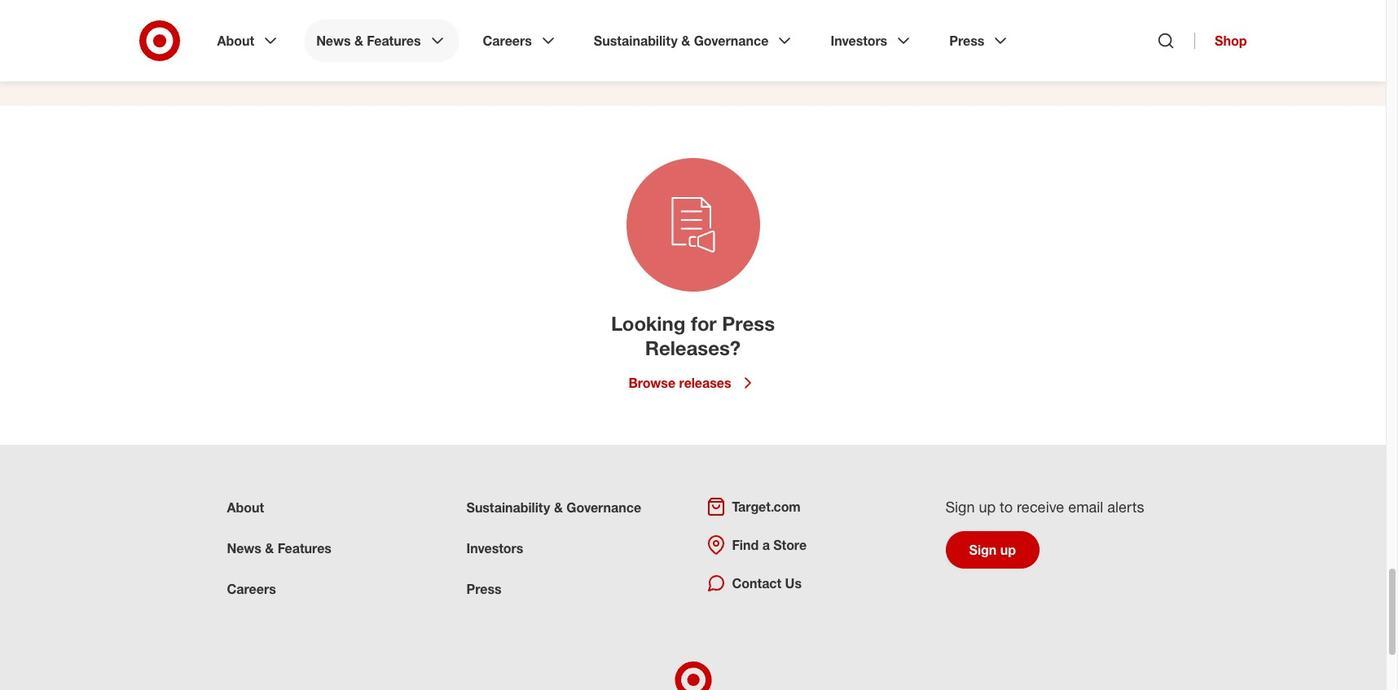 Task type: vqa. For each thing, say whether or not it's contained in the screenshot.
bottom Governance
yes



Task type: locate. For each thing, give the bounding box(es) containing it.
us
[[785, 575, 802, 591]]

0 vertical spatial about link
[[206, 20, 292, 62]]

1 vertical spatial investors link
[[466, 540, 523, 556]]

sustainability & governance link for press link related to bottom 'about' link careers link
[[466, 499, 641, 516]]

careers link for topmost 'about' link
[[471, 20, 569, 62]]

1 horizontal spatial governance
[[694, 33, 769, 49]]

1 horizontal spatial up
[[1000, 542, 1016, 558]]

1 vertical spatial governance
[[567, 499, 641, 516]]

0 horizontal spatial careers link
[[227, 581, 276, 597]]

1 horizontal spatial investors link
[[819, 20, 925, 62]]

news & features
[[316, 33, 421, 49], [227, 540, 332, 556]]

press link for careers link for topmost 'about' link
[[938, 20, 1022, 62]]

1 vertical spatial sign
[[969, 542, 997, 558]]

up left to
[[979, 498, 996, 516]]

1 horizontal spatial sustainability
[[594, 33, 678, 49]]

sign for sign up
[[969, 542, 997, 558]]

0 horizontal spatial features
[[278, 540, 332, 556]]

0 vertical spatial press
[[949, 33, 985, 49]]

sustainability inside sustainability & governance link
[[594, 33, 678, 49]]

sign down the sign up to receive email alerts
[[969, 542, 997, 558]]

looking for press releases?
[[611, 311, 775, 360]]

a
[[762, 537, 770, 553]]

1 vertical spatial press link
[[466, 581, 502, 597]]

1 vertical spatial careers link
[[227, 581, 276, 597]]

1 vertical spatial press
[[722, 311, 775, 335]]

0 horizontal spatial press link
[[466, 581, 502, 597]]

0 vertical spatial news
[[316, 33, 351, 49]]

sign
[[946, 498, 975, 516], [969, 542, 997, 558]]

press
[[949, 33, 985, 49], [722, 311, 775, 335], [466, 581, 502, 597]]

0 vertical spatial sign
[[946, 498, 975, 516]]

0 vertical spatial sustainability
[[594, 33, 678, 49]]

1 horizontal spatial careers
[[483, 33, 532, 49]]

careers
[[483, 33, 532, 49], [227, 581, 276, 597]]

0 vertical spatial features
[[367, 33, 421, 49]]

email
[[1068, 498, 1103, 516]]

browse releases
[[629, 375, 731, 391]]

0 horizontal spatial press
[[466, 581, 502, 597]]

find
[[732, 537, 759, 553]]

investors
[[831, 33, 887, 49], [466, 540, 523, 556]]

2 horizontal spatial press
[[949, 33, 985, 49]]

governance for press link for careers link for topmost 'about' link
[[694, 33, 769, 49]]

1 vertical spatial news
[[227, 540, 261, 556]]

features
[[367, 33, 421, 49], [278, 540, 332, 556]]

news
[[316, 33, 351, 49], [227, 540, 261, 556]]

sustainability & governance
[[594, 33, 769, 49], [466, 499, 641, 516]]

up
[[979, 498, 996, 516], [1000, 542, 1016, 558]]

investors link for press link for careers link for topmost 'about' link
[[819, 20, 925, 62]]

1 vertical spatial about
[[227, 499, 264, 516]]

1 vertical spatial sustainability
[[466, 499, 550, 516]]

contact us
[[732, 575, 802, 591]]

0 horizontal spatial governance
[[567, 499, 641, 516]]

0 vertical spatial up
[[979, 498, 996, 516]]

sustainability & governance link
[[582, 20, 806, 62], [466, 499, 641, 516]]

releases
[[679, 375, 731, 391]]

0 horizontal spatial news
[[227, 540, 261, 556]]

1 horizontal spatial careers link
[[471, 20, 569, 62]]

sign left to
[[946, 498, 975, 516]]

0 horizontal spatial sustainability
[[466, 499, 550, 516]]

0 vertical spatial careers link
[[471, 20, 569, 62]]

0 horizontal spatial investors link
[[466, 540, 523, 556]]

press link
[[938, 20, 1022, 62], [466, 581, 502, 597]]

sign up
[[969, 542, 1016, 558]]

sustainability for press link for careers link for topmost 'about' link sustainability & governance link
[[594, 33, 678, 49]]

1 horizontal spatial press link
[[938, 20, 1022, 62]]

releases?
[[645, 335, 741, 360]]

0 horizontal spatial up
[[979, 498, 996, 516]]

sustainability & governance for bottom 'about' link
[[466, 499, 641, 516]]

1 horizontal spatial investors
[[831, 33, 887, 49]]

news for the top news & features link
[[316, 33, 351, 49]]

0 vertical spatial sustainability & governance link
[[582, 20, 806, 62]]

0 vertical spatial investors link
[[819, 20, 925, 62]]

shop link
[[1195, 33, 1247, 49]]

browse releases link
[[629, 373, 757, 393]]

news for the bottom news & features link
[[227, 540, 261, 556]]

careers link
[[471, 20, 569, 62], [227, 581, 276, 597]]

investors link
[[819, 20, 925, 62], [466, 540, 523, 556]]

2 vertical spatial press
[[466, 581, 502, 597]]

0 vertical spatial about
[[217, 33, 254, 49]]

shop
[[1215, 33, 1247, 49]]

0 vertical spatial governance
[[694, 33, 769, 49]]

1 horizontal spatial press
[[722, 311, 775, 335]]

0 vertical spatial investors
[[831, 33, 887, 49]]

a target guest shopping in a section full of holiday items. image
[[227, 0, 693, 54]]

press for press link for careers link for topmost 'about' link
[[949, 33, 985, 49]]

about
[[217, 33, 254, 49], [227, 499, 264, 516]]

1 vertical spatial up
[[1000, 542, 1016, 558]]

1 vertical spatial news & features
[[227, 540, 332, 556]]

0 vertical spatial press link
[[938, 20, 1022, 62]]

up down to
[[1000, 542, 1016, 558]]

store
[[773, 537, 807, 553]]

0 horizontal spatial investors
[[466, 540, 523, 556]]

1 vertical spatial sustainability & governance
[[466, 499, 641, 516]]

&
[[354, 33, 363, 49], [681, 33, 690, 49], [554, 499, 563, 516], [265, 540, 274, 556]]

1 vertical spatial careers
[[227, 581, 276, 597]]

sustainability
[[594, 33, 678, 49], [466, 499, 550, 516]]

governance
[[694, 33, 769, 49], [567, 499, 641, 516]]

1 vertical spatial investors
[[466, 540, 523, 556]]

0 vertical spatial sustainability & governance
[[594, 33, 769, 49]]

news & features link
[[305, 20, 458, 62], [227, 540, 332, 556]]

1 horizontal spatial news
[[316, 33, 351, 49]]

about link
[[206, 20, 292, 62], [227, 499, 264, 516]]

1 horizontal spatial features
[[367, 33, 421, 49]]

1 vertical spatial sustainability & governance link
[[466, 499, 641, 516]]

sign for sign up to receive email alerts
[[946, 498, 975, 516]]

target. expect more. pay less. image
[[620, 661, 766, 690]]



Task type: describe. For each thing, give the bounding box(es) containing it.
investors for investors link for press link related to bottom 'about' link careers link
[[466, 540, 523, 556]]

up for sign up
[[1000, 542, 1016, 558]]

1 vertical spatial about link
[[227, 499, 264, 516]]

about for bottom 'about' link
[[227, 499, 264, 516]]

0 vertical spatial news & features
[[316, 33, 421, 49]]

press link for bottom 'about' link careers link
[[466, 581, 502, 597]]

0 horizontal spatial careers
[[227, 581, 276, 597]]

target.com
[[732, 498, 801, 515]]

0 vertical spatial news & features link
[[305, 20, 458, 62]]

investors for investors link related to press link for careers link for topmost 'about' link
[[831, 33, 887, 49]]

contact us link
[[706, 573, 802, 593]]

sustainability for sustainability & governance link for press link related to bottom 'about' link careers link
[[466, 499, 550, 516]]

1 vertical spatial news & features link
[[227, 540, 332, 556]]

press inside looking for press releases?
[[722, 311, 775, 335]]

to
[[1000, 498, 1013, 516]]

receive
[[1017, 498, 1064, 516]]

governance for press link related to bottom 'about' link careers link
[[567, 499, 641, 516]]

for
[[691, 311, 717, 335]]

press for press link related to bottom 'about' link careers link
[[466, 581, 502, 597]]

contact
[[732, 575, 781, 591]]

up for sign up to receive email alerts
[[979, 498, 996, 516]]

sustainability & governance for topmost 'about' link
[[594, 33, 769, 49]]

investors link for press link related to bottom 'about' link careers link
[[466, 540, 523, 556]]

find a store link
[[706, 535, 807, 555]]

target.com link
[[706, 497, 801, 516]]

0 vertical spatial careers
[[483, 33, 532, 49]]

looking
[[611, 311, 686, 335]]

sign up to receive email alerts
[[946, 498, 1144, 516]]

alerts
[[1107, 498, 1144, 516]]

sustainability & governance link for press link for careers link for topmost 'about' link
[[582, 20, 806, 62]]

careers link for bottom 'about' link
[[227, 581, 276, 597]]

about for topmost 'about' link
[[217, 33, 254, 49]]

browse
[[629, 375, 676, 391]]

sign up link
[[946, 531, 1040, 569]]

find a store
[[732, 537, 807, 553]]

1 vertical spatial features
[[278, 540, 332, 556]]



